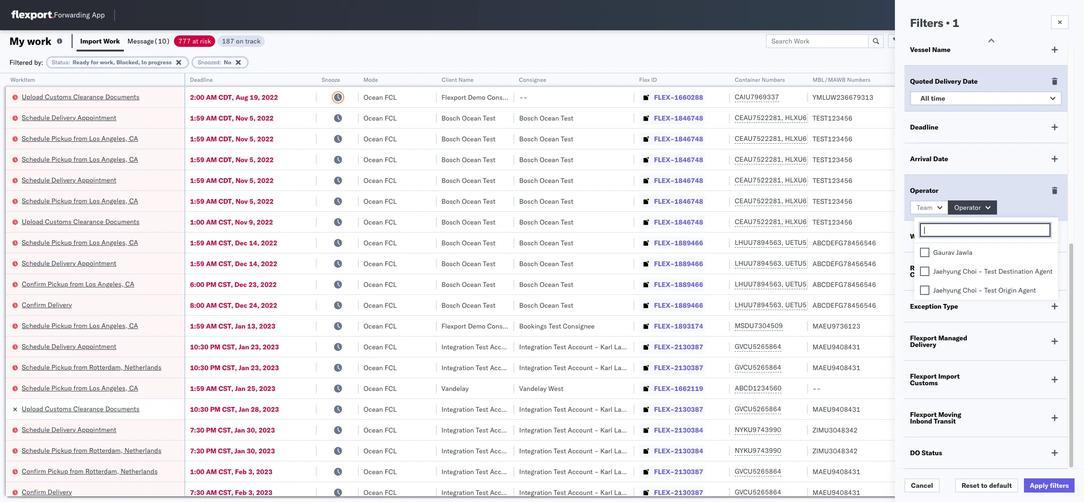 Task type: locate. For each thing, give the bounding box(es) containing it.
1 vertical spatial 14,
[[249, 260, 259, 268]]

28,
[[251, 405, 261, 414]]

5, for sixth schedule pickup from los angeles, ca button from the bottom schedule pickup from los angeles, ca "link"
[[250, 135, 256, 143]]

13 fcl from the top
[[385, 343, 397, 351]]

schedule pickup from los angeles, ca link for 1st schedule pickup from los angeles, ca button from the bottom of the page
[[22, 383, 138, 393]]

schedule for third schedule delivery appointment button from the bottom
[[22, 259, 50, 268]]

1 vertical spatial feb
[[235, 488, 247, 497]]

3 hlxu6269489, from the top
[[786, 155, 834, 164]]

9 1:59 from the top
[[190, 384, 205, 393]]

snooze
[[322, 76, 341, 83]]

arrival
[[911, 155, 932, 163]]

5 schedule delivery appointment button from the top
[[22, 425, 116, 436]]

24,
[[249, 301, 259, 310]]

0 horizontal spatial :
[[68, 58, 70, 66]]

dec
[[235, 239, 248, 247], [235, 260, 248, 268], [235, 280, 247, 289], [235, 301, 248, 310]]

1 horizontal spatial date
[[963, 77, 978, 86]]

1 horizontal spatial work
[[911, 232, 927, 241]]

1 vertical spatial zimu3048342
[[813, 447, 858, 455]]

0 vertical spatial upload customs clearance documents button
[[22, 92, 140, 102]]

2 10:30 from the top
[[190, 364, 209, 372]]

1 vertical spatial 1:59 am cst, dec 14, 2022
[[190, 260, 278, 268]]

flex-2130387 for schedule delivery appointment
[[655, 343, 704, 351]]

jan left '13,'
[[235, 322, 246, 330]]

2130384
[[675, 426, 704, 435], [675, 447, 704, 455]]

7 1:59 from the top
[[190, 260, 205, 268]]

jaehyung choi - test destination agent
[[934, 267, 1053, 276], [963, 384, 1082, 393]]

2 7:30 from the top
[[190, 447, 205, 455]]

13,
[[247, 322, 258, 330]]

delivery inside flexport managed delivery
[[911, 341, 937, 349]]

1 vertical spatial 30,
[[247, 447, 257, 455]]

operator right team button
[[955, 203, 982, 212]]

1 vertical spatial flexport demo consignee
[[442, 322, 519, 330]]

1 horizontal spatial origin
[[1028, 343, 1046, 351]]

1 vertical spatial flex-2130384
[[655, 447, 704, 455]]

flex-1846748 for 1:59 schedule delivery appointment link
[[655, 114, 704, 122]]

feb up 7:30 am cst, feb 3, 2023
[[235, 468, 247, 476]]

1 vertical spatial upload customs clearance documents link
[[22, 217, 140, 226]]

1 horizontal spatial ready
[[911, 264, 930, 273]]

1 vertical spatial confirm delivery link
[[22, 488, 72, 497]]

1:59 am cst, dec 14, 2022 for schedule pickup from los angeles, ca
[[190, 239, 278, 247]]

9,
[[249, 218, 255, 226]]

default
[[990, 482, 1013, 490]]

18 ocean fcl from the top
[[364, 447, 397, 455]]

14, down 9,
[[249, 239, 259, 247]]

0 vertical spatial zimu3048342
[[813, 426, 858, 435]]

2 vertical spatial documents
[[105, 405, 140, 413]]

reset to default
[[962, 482, 1013, 490]]

7:30 pm cst, jan 30, 2023 down 10:30 pm cst, jan 28, 2023
[[190, 426, 275, 435]]

import down flexport managed delivery
[[939, 372, 960, 381]]

6 hlxu8034992 from the top
[[836, 218, 882, 226]]

1 zimu3048342 from the top
[[813, 426, 858, 435]]

upload customs clearance documents link for 2:00 am cdt, aug 19, 2022
[[22, 92, 140, 101]]

operator up the team at right top
[[911, 186, 939, 195]]

schedule delivery appointment button
[[22, 113, 116, 123], [22, 175, 116, 186], [22, 259, 116, 269], [22, 342, 116, 352], [22, 425, 116, 436]]

1889466
[[675, 239, 704, 247], [675, 260, 704, 268], [675, 280, 704, 289], [675, 301, 704, 310]]

0 vertical spatial documents
[[105, 92, 140, 101]]

1 vertical spatial 10:30
[[190, 364, 209, 372]]

2 flex-2130387 from the top
[[655, 364, 704, 372]]

operator inside button
[[955, 203, 982, 212]]

3, down 1:00 am cst, feb 3, 2023
[[248, 488, 255, 497]]

3 1:59 from the top
[[190, 155, 205, 164]]

operator
[[963, 76, 986, 83], [911, 186, 939, 195], [955, 203, 982, 212]]

1 1846748 from the top
[[675, 114, 704, 122]]

23, up 24,
[[249, 280, 259, 289]]

4 1846748 from the top
[[675, 176, 704, 185]]

1 10:30 from the top
[[190, 343, 209, 351]]

2 vertical spatial rotterdam,
[[85, 467, 119, 476]]

23, down '13,'
[[251, 343, 261, 351]]

jaehyung choi - test origin agent
[[934, 286, 1037, 295], [963, 343, 1066, 351]]

jaehyung down managed
[[963, 343, 991, 351]]

5 ceau7522281, from the top
[[735, 197, 784, 205]]

0 vertical spatial demo
[[468, 93, 486, 101]]

19 fcl from the top
[[385, 468, 397, 476]]

16 ocean fcl from the top
[[364, 405, 397, 414]]

angeles, for schedule pickup from los angeles, ca "link" for 1st schedule pickup from los angeles, ca button from the bottom of the page
[[101, 384, 128, 392]]

ca for second schedule pickup from los angeles, ca button
[[129, 155, 138, 163]]

0 vertical spatial 30,
[[247, 426, 257, 435]]

pickup for confirm pickup from los angeles, ca button at left bottom
[[48, 280, 68, 288]]

angeles, inside button
[[98, 280, 124, 288]]

1 upload customs clearance documents from the top
[[22, 92, 140, 101]]

for
[[932, 264, 942, 273]]

1:59 am cst, jan 13, 2023
[[190, 322, 276, 330]]

integration
[[442, 343, 474, 351], [520, 343, 552, 351], [442, 364, 474, 372], [520, 364, 552, 372], [442, 405, 474, 414], [520, 405, 552, 414], [442, 426, 474, 435], [520, 426, 552, 435], [442, 447, 474, 455], [520, 447, 552, 455], [442, 468, 474, 476], [520, 468, 552, 476], [442, 488, 474, 497], [520, 488, 552, 497]]

client name
[[442, 76, 474, 83]]

1 vertical spatial deadline
[[911, 123, 939, 132]]

0 vertical spatial confirm delivery link
[[22, 300, 72, 310]]

0 vertical spatial rotterdam,
[[89, 363, 123, 372]]

netherlands for 10:30 pm cst, jan 23, 2023
[[125, 363, 162, 372]]

resize handle column header for deadline
[[306, 73, 317, 502]]

7:30 down 1:00 am cst, feb 3, 2023
[[190, 488, 205, 497]]

2023 right the 25,
[[259, 384, 276, 393]]

30,
[[247, 426, 257, 435], [247, 447, 257, 455]]

14, for schedule delivery appointment
[[249, 260, 259, 268]]

1 vertical spatial confirm delivery
[[22, 488, 72, 497]]

pickup for confirm pickup from rotterdam, netherlands button
[[48, 467, 68, 476]]

ca inside button
[[125, 280, 134, 288]]

upload customs clearance documents button for 2:00 am cdt, aug 19, 2022
[[22, 92, 140, 102]]

confirm delivery link for 1st confirm delivery button from the top
[[22, 300, 72, 310]]

4 5, from the top
[[250, 176, 256, 185]]

5 schedule delivery appointment from the top
[[22, 426, 116, 434]]

list box
[[915, 243, 1059, 300]]

777 at risk
[[178, 37, 211, 45]]

confirm pickup from los angeles, ca
[[22, 280, 134, 288]]

1 vertical spatial nyku9743990
[[735, 447, 782, 455]]

schedule pickup from rotterdam, netherlands link for 1st schedule pickup from rotterdam, netherlands button from the bottom of the page
[[22, 446, 162, 455]]

pm
[[206, 280, 217, 289], [210, 343, 221, 351], [210, 364, 221, 372], [210, 405, 221, 414], [206, 426, 217, 435], [206, 447, 217, 455]]

schedule pickup from rotterdam, netherlands link
[[22, 363, 162, 372], [22, 446, 162, 455]]

2130387 for schedule delivery appointment
[[675, 343, 704, 351]]

schedule pickup from los angeles, ca link for second schedule pickup from los angeles, ca button
[[22, 154, 138, 164]]

3 gvcu5265864 from the top
[[735, 405, 782, 414]]

1 1:00 from the top
[[190, 218, 205, 226]]

None checkbox
[[921, 248, 930, 257], [921, 267, 930, 276], [921, 286, 930, 295], [921, 248, 930, 257], [921, 267, 930, 276], [921, 286, 930, 295]]

demo for bookings
[[468, 322, 486, 330]]

work item type
[[911, 232, 960, 241]]

0 vertical spatial schedule pickup from rotterdam, netherlands button
[[22, 363, 162, 373]]

ca
[[129, 134, 138, 143], [129, 155, 138, 163], [129, 197, 138, 205], [129, 238, 138, 247], [125, 280, 134, 288], [129, 321, 138, 330], [129, 384, 138, 392]]

1 schedule delivery appointment from the top
[[22, 113, 116, 122]]

10:30 pm cst, jan 23, 2023 down 1:59 am cst, jan 13, 2023
[[190, 343, 279, 351]]

flex-1846748 for schedule pickup from los angeles, ca "link" corresponding to 4th schedule pickup from los angeles, ca button from the bottom of the page
[[655, 197, 704, 206]]

uetu5238478
[[786, 238, 832, 247], [786, 259, 832, 268], [786, 280, 832, 289], [786, 301, 832, 309]]

date up all time button
[[963, 77, 978, 86]]

2 vertical spatial 23,
[[251, 364, 261, 372]]

documents
[[105, 92, 140, 101], [105, 217, 140, 226], [105, 405, 140, 413]]

jaehyung right flexport import customs
[[963, 384, 991, 393]]

choi
[[963, 267, 977, 276], [963, 286, 977, 295], [992, 343, 1006, 351], [992, 384, 1006, 393]]

0 vertical spatial confirm delivery button
[[22, 300, 72, 311]]

type right exception at the right bottom of the page
[[944, 302, 959, 311]]

upload for 1:00 am cst, nov 9, 2022
[[22, 217, 43, 226]]

workitem
[[10, 76, 35, 83]]

7:30 down 10:30 pm cst, jan 28, 2023
[[190, 426, 205, 435]]

angeles, for schedule pickup from los angeles, ca "link" associated with fifth schedule pickup from los angeles, ca button from the top of the page
[[101, 321, 128, 330]]

1 horizontal spatial import
[[939, 372, 960, 381]]

feb for 7:30 am cst, feb 3, 2023
[[235, 488, 247, 497]]

1 horizontal spatial name
[[933, 45, 951, 54]]

delivery for schedule delivery appointment button corresponding to 10:30 pm cst, jan 23, 2023
[[51, 342, 76, 351]]

schedule for second schedule pickup from los angeles, ca button
[[22, 155, 50, 163]]

flex-1662119 button
[[639, 382, 706, 395], [639, 382, 706, 395]]

1 14, from the top
[[249, 239, 259, 247]]

30, down 28,
[[247, 426, 257, 435]]

10:30 down 1:59 am cst, jan 13, 2023
[[190, 343, 209, 351]]

14, for schedule pickup from los angeles, ca
[[249, 239, 259, 247]]

schedule for 3rd schedule pickup from los angeles, ca button from the bottom of the page
[[22, 238, 50, 247]]

1 nyku9743990 from the top
[[735, 426, 782, 434]]

appointment for 1:59 am cdt, nov 5, 2022
[[77, 113, 116, 122]]

30, up 1:00 am cst, feb 3, 2023
[[247, 447, 257, 455]]

jawla for upload customs clearance documents
[[986, 93, 1002, 101]]

1 fcl from the top
[[385, 93, 397, 101]]

1 ceau7522281, from the top
[[735, 114, 784, 122]]

ca for confirm pickup from los angeles, ca button at left bottom
[[125, 280, 134, 288]]

from for schedule pickup from los angeles, ca "link" related to second schedule pickup from los angeles, ca button
[[74, 155, 87, 163]]

1 horizontal spatial :
[[220, 58, 222, 66]]

10:30 down 1:59 am cst, jan 25, 2023
[[190, 405, 209, 414]]

name for client name
[[459, 76, 474, 83]]

0 vertical spatial jaehyung choi - test destination agent
[[934, 267, 1053, 276]]

lhuu7894563, uetu5238478
[[735, 238, 832, 247], [735, 259, 832, 268], [735, 280, 832, 289], [735, 301, 832, 309]]

type right item
[[945, 232, 960, 241]]

0 horizontal spatial work
[[103, 37, 120, 45]]

from inside button
[[70, 280, 84, 288]]

jan up 1:00 am cst, feb 3, 2023
[[235, 447, 245, 455]]

5 appointment from the top
[[77, 426, 116, 434]]

exception type
[[911, 302, 959, 311]]

: left for
[[68, 58, 70, 66]]

1 vertical spatial destination
[[1028, 384, 1063, 393]]

2130387
[[675, 343, 704, 351], [675, 364, 704, 372], [675, 405, 704, 414], [675, 468, 704, 476], [675, 488, 704, 497]]

2023 up 1:00 am cst, feb 3, 2023
[[259, 447, 275, 455]]

0 vertical spatial upload customs clearance documents
[[22, 92, 140, 101]]

-
[[520, 93, 524, 101], [524, 93, 528, 101], [979, 267, 983, 276], [979, 286, 983, 295], [517, 343, 521, 351], [595, 343, 599, 351], [1008, 343, 1012, 351], [517, 364, 521, 372], [595, 364, 599, 372], [813, 384, 817, 393], [817, 384, 821, 393], [1008, 384, 1012, 393], [517, 405, 521, 414], [595, 405, 599, 414], [517, 426, 521, 435], [595, 426, 599, 435], [517, 447, 521, 455], [595, 447, 599, 455], [517, 468, 521, 476], [595, 468, 599, 476], [517, 488, 521, 497], [595, 488, 599, 497]]

3 upload from the top
[[22, 405, 43, 413]]

2023 up 1:59 am cst, jan 25, 2023
[[263, 364, 279, 372]]

confirm inside "link"
[[22, 280, 46, 288]]

2023 down 1:59 am cst, jan 13, 2023
[[263, 343, 279, 351]]

pickup for 1st schedule pickup from los angeles, ca button from the bottom of the page
[[51, 384, 72, 392]]

1 vertical spatial 23,
[[251, 343, 261, 351]]

ca for sixth schedule pickup from los angeles, ca button from the bottom
[[129, 134, 138, 143]]

1 2130387 from the top
[[675, 343, 704, 351]]

0 horizontal spatial deadline
[[190, 76, 213, 83]]

3 1846748 from the top
[[675, 155, 704, 164]]

0 vertical spatial schedule pickup from rotterdam, netherlands
[[22, 363, 162, 372]]

0 vertical spatial type
[[945, 232, 960, 241]]

1 vertical spatial import
[[939, 372, 960, 381]]

1 horizontal spatial deadline
[[911, 123, 939, 132]]

1 horizontal spatial status
[[922, 449, 943, 458]]

delivery for 7:30 pm cst, jan 30, 2023's schedule delivery appointment button
[[51, 426, 76, 434]]

3 schedule pickup from los angeles, ca button from the top
[[22, 196, 138, 207]]

pickup for 4th schedule pickup from los angeles, ca button from the bottom of the page
[[51, 197, 72, 205]]

0 vertical spatial nyku9743990
[[735, 426, 782, 434]]

jan
[[235, 322, 246, 330], [239, 343, 249, 351], [239, 364, 249, 372], [235, 384, 246, 393], [239, 405, 249, 414], [235, 426, 245, 435], [235, 447, 245, 455]]

2 vertical spatial 10:30
[[190, 405, 209, 414]]

flexport demo consignee
[[442, 93, 519, 101], [442, 322, 519, 330]]

12 flex- from the top
[[655, 322, 675, 330]]

1 ceau7522281, hlxu6269489, hlxu8034992 from the top
[[735, 114, 882, 122]]

clearance inside the ready for customs clearance
[[911, 271, 943, 279]]

netherlands inside button
[[121, 467, 158, 476]]

dec up 6:00 pm cst, dec 23, 2022
[[235, 260, 248, 268]]

1 vertical spatial documents
[[105, 217, 140, 226]]

4 test123456 from the top
[[813, 176, 853, 185]]

13 schedule from the top
[[22, 446, 50, 455]]

pm down 1:59 am cst, jan 25, 2023
[[210, 405, 221, 414]]

from for schedule pickup from los angeles, ca "link" for 3rd schedule pickup from los angeles, ca button from the bottom of the page
[[74, 238, 87, 247]]

2 : from the left
[[220, 58, 222, 66]]

flex-1846748 button
[[639, 111, 706, 125], [639, 111, 706, 125], [639, 132, 706, 145], [639, 132, 706, 145], [639, 153, 706, 166], [639, 153, 706, 166], [639, 174, 706, 187], [639, 174, 706, 187], [639, 195, 706, 208], [639, 195, 706, 208], [639, 216, 706, 229], [639, 216, 706, 229]]

23, up the 25,
[[251, 364, 261, 372]]

10:30 up 1:59 am cst, jan 25, 2023
[[190, 364, 209, 372]]

bookings
[[520, 322, 547, 330]]

0 vertical spatial confirm delivery
[[22, 301, 72, 309]]

7 schedule from the top
[[22, 259, 50, 268]]

name right client
[[459, 76, 474, 83]]

schedule pickup from rotterdam, netherlands button
[[22, 363, 162, 373], [22, 446, 162, 456]]

0 horizontal spatial import
[[80, 37, 102, 45]]

name right vessel
[[933, 45, 951, 54]]

7:30 pm cst, jan 30, 2023 up 1:00 am cst, feb 3, 2023
[[190, 447, 275, 455]]

Search Shipments (/) text field
[[904, 8, 995, 22]]

5 hlxu6269489, from the top
[[786, 197, 834, 205]]

9 fcl from the top
[[385, 260, 397, 268]]

import up for
[[80, 37, 102, 45]]

2:00
[[190, 93, 205, 101]]

1 : from the left
[[68, 58, 70, 66]]

0 vertical spatial 1:59 am cst, dec 14, 2022
[[190, 239, 278, 247]]

1 vertical spatial 2130384
[[675, 447, 704, 455]]

1:59 am cst, dec 14, 2022 down 1:00 am cst, nov 9, 2022
[[190, 239, 278, 247]]

1 vertical spatial upload customs clearance documents button
[[22, 217, 140, 227]]

gaurav for schedule pickup from los angeles, ca
[[963, 135, 984, 143]]

12 fcl from the top
[[385, 322, 397, 330]]

4 schedule delivery appointment button from the top
[[22, 342, 116, 352]]

1 vertical spatial jaehyung choi - test destination agent
[[963, 384, 1082, 393]]

west
[[549, 384, 564, 393]]

5 ceau7522281, hlxu6269489, hlxu8034992 from the top
[[735, 197, 882, 205]]

1 vertical spatial ready
[[911, 264, 930, 273]]

None text field
[[924, 227, 1050, 235]]

flexport
[[442, 93, 467, 101], [442, 322, 467, 330], [911, 334, 937, 343], [911, 372, 937, 381], [911, 411, 937, 419]]

pickup
[[51, 134, 72, 143], [51, 155, 72, 163], [51, 197, 72, 205], [51, 238, 72, 247], [48, 280, 68, 288], [51, 321, 72, 330], [51, 363, 72, 372], [51, 384, 72, 392], [51, 446, 72, 455], [48, 467, 68, 476]]

los inside button
[[85, 280, 96, 288]]

1 vertical spatial status
[[922, 449, 943, 458]]

1 vertical spatial 3,
[[248, 488, 255, 497]]

(10)
[[154, 37, 170, 45]]

deadline button
[[185, 74, 308, 84]]

savant
[[985, 280, 1005, 289]]

0 vertical spatial upload
[[22, 92, 43, 101]]

1 vertical spatial date
[[934, 155, 949, 163]]

1 vertical spatial --
[[813, 384, 821, 393]]

3 ceau7522281, from the top
[[735, 155, 784, 164]]

work up "status : ready for work, blocked, in progress"
[[103, 37, 120, 45]]

delivery for second confirm delivery button from the top
[[48, 488, 72, 497]]

schedule delivery appointment button for 10:30 pm cst, jan 23, 2023
[[22, 342, 116, 352]]

numbers up ymluw236679313
[[848, 76, 871, 83]]

0 vertical spatial flexport demo consignee
[[442, 93, 519, 101]]

1 vertical spatial schedule pickup from rotterdam, netherlands link
[[22, 446, 162, 455]]

5 schedule pickup from los angeles, ca link from the top
[[22, 321, 138, 330]]

los for confirm pickup from los angeles, ca button at left bottom
[[85, 280, 96, 288]]

14, up 6:00 pm cst, dec 23, 2022
[[249, 260, 259, 268]]

1 vertical spatial demo
[[468, 322, 486, 330]]

los for sixth schedule pickup from los angeles, ca button from the bottom
[[89, 134, 100, 143]]

2023 down 1:00 am cst, feb 3, 2023
[[256, 488, 273, 497]]

numbers up caiu7969337
[[762, 76, 786, 83]]

0 vertical spatial ready
[[73, 58, 89, 66]]

2 vertical spatial netherlands
[[121, 467, 158, 476]]

4 abcdefg78456546 from the top
[[813, 301, 877, 310]]

schedule delivery appointment link
[[22, 113, 116, 122], [22, 175, 116, 185], [22, 259, 116, 268], [22, 342, 116, 351], [22, 425, 116, 435]]

10 schedule from the top
[[22, 363, 50, 372]]

0 vertical spatial jaehyung choi - test origin agent
[[934, 286, 1037, 295]]

: left no
[[220, 58, 222, 66]]

delivery for third schedule delivery appointment button from the bottom
[[51, 259, 76, 268]]

1 vertical spatial work
[[911, 232, 927, 241]]

work inside button
[[103, 37, 120, 45]]

2023 right '13,'
[[259, 322, 276, 330]]

4 schedule pickup from los angeles, ca button from the top
[[22, 238, 138, 248]]

2 resize handle column header from the left
[[306, 73, 317, 502]]

10:30 pm cst, jan 23, 2023 for schedule delivery appointment
[[190, 343, 279, 351]]

7:30 up 1:00 am cst, feb 3, 2023
[[190, 447, 205, 455]]

confirm for 8:00 am cst, dec 24, 2022
[[22, 301, 46, 309]]

1 vertical spatial origin
[[1028, 343, 1046, 351]]

jawla
[[986, 93, 1002, 101], [986, 114, 1002, 122], [986, 135, 1002, 143], [986, 176, 1002, 185], [957, 248, 973, 257]]

operator up all time button
[[963, 76, 986, 83]]

from
[[74, 134, 87, 143], [74, 155, 87, 163], [74, 197, 87, 205], [74, 238, 87, 247], [70, 280, 84, 288], [74, 321, 87, 330], [74, 363, 87, 372], [74, 384, 87, 392], [74, 446, 87, 455], [70, 467, 84, 476]]

resize handle column header for mode
[[426, 73, 437, 502]]

jaehyung down the ready for customs clearance
[[934, 286, 962, 295]]

caiu7969337
[[735, 93, 780, 101]]

1 horizontal spatial vandelay
[[520, 384, 547, 393]]

1:00 for 1:00 am cst, feb 3, 2023
[[190, 468, 205, 476]]

2023 up 7:30 am cst, feb 3, 2023
[[256, 468, 273, 476]]

from for confirm pickup from rotterdam, netherlands link at the left of page
[[70, 467, 84, 476]]

1 vertical spatial 10:30 pm cst, jan 23, 2023
[[190, 364, 279, 372]]

flexport demo consignee for --
[[442, 93, 519, 101]]

19 ocean fcl from the top
[[364, 468, 397, 476]]

0 vertical spatial 1:00
[[190, 218, 205, 226]]

0 vertical spatial 7:30 pm cst, jan 30, 2023
[[190, 426, 275, 435]]

2130387 for confirm pickup from rotterdam, netherlands
[[675, 468, 704, 476]]

origin inside list box
[[999, 286, 1017, 295]]

0 horizontal spatial vandelay
[[442, 384, 469, 393]]

0 horizontal spatial date
[[934, 155, 949, 163]]

quoted delivery date
[[911, 77, 978, 86]]

flex-1660288
[[655, 93, 704, 101]]

1 schedule from the top
[[22, 113, 50, 122]]

4 appointment from the top
[[77, 342, 116, 351]]

0 vertical spatial netherlands
[[125, 363, 162, 372]]

2 vertical spatial upload
[[22, 405, 43, 413]]

numbers
[[762, 76, 786, 83], [848, 76, 871, 83]]

pickup for second schedule pickup from los angeles, ca button
[[51, 155, 72, 163]]

6:00
[[190, 280, 205, 289]]

gvcu5265864 for confirm pickup from rotterdam, netherlands
[[735, 467, 782, 476]]

delivery for 2nd schedule delivery appointment button
[[51, 176, 76, 184]]

flex-2130384 button
[[639, 424, 706, 437], [639, 424, 706, 437], [639, 444, 706, 458], [639, 444, 706, 458]]

1 vertical spatial name
[[459, 76, 474, 83]]

dec left 24,
[[235, 301, 248, 310]]

1 vertical spatial 1:00
[[190, 468, 205, 476]]

jaehyung down item
[[934, 267, 962, 276]]

item
[[929, 232, 943, 241]]

do status
[[911, 449, 943, 458]]

filtered
[[9, 58, 32, 66]]

confirm inside button
[[22, 467, 46, 476]]

0 vertical spatial work
[[103, 37, 120, 45]]

vandelay for vandelay
[[442, 384, 469, 393]]

from for schedule pickup from los angeles, ca "link" associated with fifth schedule pickup from los angeles, ca button from the top of the page
[[74, 321, 87, 330]]

resize handle column header
[[173, 73, 184, 502], [306, 73, 317, 502], [348, 73, 359, 502], [426, 73, 437, 502], [504, 73, 515, 502], [623, 73, 635, 502], [719, 73, 731, 502], [797, 73, 808, 502], [947, 73, 958, 502], [1025, 73, 1036, 502], [1061, 73, 1072, 502]]

los for 4th schedule pickup from los angeles, ca button from the bottom of the page
[[89, 197, 100, 205]]

angeles, for confirm pickup from los angeles, ca "link"
[[98, 280, 124, 288]]

schedule delivery appointment link for 10:30
[[22, 342, 116, 351]]

4 schedule delivery appointment from the top
[[22, 342, 116, 351]]

list box containing gaurav jawla
[[915, 243, 1059, 300]]

13 ocean fcl from the top
[[364, 343, 397, 351]]

confirm delivery link
[[22, 300, 72, 310], [22, 488, 72, 497]]

1 vertical spatial schedule pickup from rotterdam, netherlands button
[[22, 446, 162, 456]]

15 flex- from the top
[[655, 384, 675, 393]]

customs inside the ready for customs clearance
[[944, 264, 972, 273]]

container numbers button
[[731, 74, 799, 84]]

vandelay west
[[520, 384, 564, 393]]

12 schedule from the top
[[22, 426, 50, 434]]

cancel button
[[905, 479, 940, 493]]

17 fcl from the top
[[385, 426, 397, 435]]

flex-
[[655, 93, 675, 101], [655, 114, 675, 122], [655, 135, 675, 143], [655, 155, 675, 164], [655, 176, 675, 185], [655, 197, 675, 206], [655, 218, 675, 226], [655, 239, 675, 247], [655, 260, 675, 268], [655, 280, 675, 289], [655, 301, 675, 310], [655, 322, 675, 330], [655, 343, 675, 351], [655, 364, 675, 372], [655, 384, 675, 393], [655, 405, 675, 414], [655, 426, 675, 435], [655, 447, 675, 455], [655, 468, 675, 476], [655, 488, 675, 497]]

187
[[222, 37, 234, 45]]

3, up 7:30 am cst, feb 3, 2023
[[248, 468, 255, 476]]

name inside button
[[459, 76, 474, 83]]

0 horizontal spatial status
[[52, 58, 68, 66]]

10:30 for schedule delivery appointment
[[190, 343, 209, 351]]

5 1:59 from the top
[[190, 197, 205, 206]]

status : ready for work, blocked, in progress
[[52, 58, 172, 66]]

17 flex- from the top
[[655, 426, 675, 435]]

0 vertical spatial upload customs clearance documents link
[[22, 92, 140, 101]]

angeles, for schedule pickup from los angeles, ca "link" corresponding to 4th schedule pickup from los angeles, ca button from the bottom of the page
[[101, 197, 128, 205]]

16 flex- from the top
[[655, 405, 675, 414]]

0 vertical spatial 14,
[[249, 239, 259, 247]]

1 vertical spatial schedule pickup from rotterdam, netherlands
[[22, 446, 162, 455]]

delivery for 1st confirm delivery button from the top
[[48, 301, 72, 309]]

flex-1846748
[[655, 114, 704, 122], [655, 135, 704, 143], [655, 155, 704, 164], [655, 176, 704, 185], [655, 197, 704, 206], [655, 218, 704, 226]]

from for schedule pickup from los angeles, ca "link" corresponding to 4th schedule pickup from los angeles, ca button from the bottom of the page
[[74, 197, 87, 205]]

0 vertical spatial schedule pickup from rotterdam, netherlands link
[[22, 363, 162, 372]]

clearance for 1:00 am cst, nov 9, 2022's upload customs clearance documents "link"
[[73, 217, 104, 226]]

hlxu6269489, for 4th schedule pickup from los angeles, ca button from the bottom of the page
[[786, 197, 834, 205]]

cst, up 10:30 pm cst, jan 28, 2023
[[219, 384, 234, 393]]

6 resize handle column header from the left
[[623, 73, 635, 502]]

flex id
[[639, 76, 657, 83]]

2 10:30 pm cst, jan 23, 2023 from the top
[[190, 364, 279, 372]]

3 flex-2130387 from the top
[[655, 405, 704, 414]]

jaehyung choi - test origin agent inside list box
[[934, 286, 1037, 295]]

1 vertical spatial upload
[[22, 217, 43, 226]]

1 vertical spatial 7:30 pm cst, jan 30, 2023
[[190, 447, 275, 455]]

pickup inside button
[[48, 280, 68, 288]]

flex id button
[[635, 74, 721, 84]]

2 vertical spatial upload customs clearance documents
[[22, 405, 140, 413]]

status right the by:
[[52, 58, 68, 66]]

status right do
[[922, 449, 943, 458]]

ca for 1st schedule pickup from los angeles, ca button from the bottom of the page
[[129, 384, 138, 392]]

1 upload customs clearance documents link from the top
[[22, 92, 140, 101]]

date right arrival
[[934, 155, 949, 163]]

23,
[[249, 280, 259, 289], [251, 343, 261, 351], [251, 364, 261, 372]]

schedule pickup from rotterdam, netherlands for 1st schedule pickup from rotterdam, netherlands button from the top of the page
[[22, 363, 162, 372]]

snoozed
[[198, 58, 220, 66]]

11 schedule from the top
[[22, 384, 50, 392]]

1:00 am cst, nov 9, 2022
[[190, 218, 273, 226]]

resize handle column header for workitem
[[173, 73, 184, 502]]

0 horizontal spatial name
[[459, 76, 474, 83]]

10:30 pm cst, jan 23, 2023 up 1:59 am cst, jan 25, 2023
[[190, 364, 279, 372]]

2 14, from the top
[[249, 260, 259, 268]]

1 flex- from the top
[[655, 93, 675, 101]]

0 horizontal spatial --
[[520, 93, 528, 101]]

1 flexport demo consignee from the top
[[442, 93, 519, 101]]

appointment for 10:30 pm cst, jan 23, 2023
[[77, 342, 116, 351]]

delivery for schedule delivery appointment button associated with 1:59 am cdt, nov 5, 2022
[[51, 113, 76, 122]]

flex-1660288 button
[[639, 91, 706, 104], [639, 91, 706, 104]]

2 maeu9408431 from the top
[[813, 364, 861, 372]]

schedule for sixth schedule pickup from los angeles, ca button from the bottom
[[22, 134, 50, 143]]

rotterdam, inside button
[[85, 467, 119, 476]]

0 vertical spatial status
[[52, 58, 68, 66]]

all time
[[921, 94, 946, 103]]

transit
[[935, 417, 957, 426]]

1 hlxu6269489, from the top
[[786, 114, 834, 122]]

maeu9408431 for confirm pickup from rotterdam, netherlands
[[813, 468, 861, 476]]

schedule pickup from rotterdam, netherlands for 1st schedule pickup from rotterdam, netherlands button from the bottom of the page
[[22, 446, 162, 455]]

2 schedule pickup from rotterdam, netherlands link from the top
[[22, 446, 162, 455]]

feb down 1:00 am cst, feb 3, 2023
[[235, 488, 247, 497]]

at
[[193, 37, 198, 45]]

1:59 am cst, dec 14, 2022 up 6:00 pm cst, dec 23, 2022
[[190, 260, 278, 268]]

deadline down all
[[911, 123, 939, 132]]

1660288
[[675, 93, 704, 101]]

1 hlxu8034992 from the top
[[836, 114, 882, 122]]

resize handle column header for mbl/mawb numbers
[[947, 73, 958, 502]]

cst, down 8:00 am cst, dec 24, 2022
[[219, 322, 234, 330]]

2 upload customs clearance documents button from the top
[[22, 217, 140, 227]]

0 vertical spatial 23,
[[249, 280, 259, 289]]

work left item
[[911, 232, 927, 241]]

deadline up 2:00
[[190, 76, 213, 83]]

2 flexport demo consignee from the top
[[442, 322, 519, 330]]

filters • 1
[[911, 16, 960, 30]]

0 vertical spatial deadline
[[190, 76, 213, 83]]

app
[[92, 11, 105, 20]]

6:00 pm cst, dec 23, 2022
[[190, 280, 277, 289]]

hlxu6269489, for sixth schedule pickup from los angeles, ca button from the bottom
[[786, 134, 834, 143]]



Task type: vqa. For each thing, say whether or not it's contained in the screenshot.
ready in Ready For Customs Clearance
yes



Task type: describe. For each thing, give the bounding box(es) containing it.
flex-1846748 for 1:00 am cst, nov 9, 2022's upload customs clearance documents "link"
[[655, 218, 704, 226]]

20 ocean fcl from the top
[[364, 488, 397, 497]]

6 ocean fcl from the top
[[364, 197, 397, 206]]

8:00
[[190, 301, 205, 310]]

upload customs clearance documents link for 1:00 am cst, nov 9, 2022
[[22, 217, 140, 226]]

progress
[[148, 58, 172, 66]]

hlxu6269489, for schedule delivery appointment button associated with 1:59 am cdt, nov 5, 2022
[[786, 114, 834, 122]]

maeu9736123
[[813, 322, 861, 330]]

0 vertical spatial date
[[963, 77, 978, 86]]

7 am from the top
[[206, 218, 217, 226]]

confirm delivery for confirm delivery link related to 1st confirm delivery button from the top
[[22, 301, 72, 309]]

3 hlxu8034992 from the top
[[836, 155, 882, 164]]

flexport import customs
[[911, 372, 960, 387]]

2 schedule pickup from los angeles, ca button from the top
[[22, 154, 138, 165]]

4 hlxu6269489, from the top
[[786, 176, 834, 185]]

•
[[946, 16, 950, 30]]

flex-1893174
[[655, 322, 704, 330]]

jawla for schedule pickup from los angeles, ca
[[986, 135, 1002, 143]]

consignee inside button
[[520, 76, 547, 83]]

consignee button
[[515, 74, 625, 84]]

omkar savant
[[963, 280, 1005, 289]]

3 lhuu7894563, from the top
[[735, 280, 784, 289]]

2 schedule pickup from los angeles, ca from the top
[[22, 155, 138, 163]]

pm up 1:59 am cst, jan 25, 2023
[[210, 364, 221, 372]]

schedule for 4th schedule pickup from los angeles, ca button from the bottom of the page
[[22, 197, 50, 205]]

team
[[917, 203, 933, 212]]

ca for 3rd schedule pickup from los angeles, ca button from the bottom of the page
[[129, 238, 138, 247]]

action
[[1052, 37, 1073, 45]]

reset to default button
[[956, 479, 1019, 493]]

angeles, for schedule pickup from los angeles, ca "link" related to second schedule pickup from los angeles, ca button
[[101, 155, 128, 163]]

2 schedule pickup from rotterdam, netherlands button from the top
[[22, 446, 162, 456]]

cst, down 1:00 am cst, nov 9, 2022
[[219, 239, 234, 247]]

my work
[[9, 34, 52, 48]]

cst, up 7:30 am cst, feb 3, 2023
[[219, 468, 234, 476]]

dec down 1:00 am cst, nov 9, 2022
[[235, 239, 248, 247]]

6 1:59 from the top
[[190, 239, 205, 247]]

maeu9408431 for schedule pickup from rotterdam, netherlands
[[813, 364, 861, 372]]

vandelay for vandelay west
[[520, 384, 547, 393]]

los for second schedule pickup from los angeles, ca button
[[89, 155, 100, 163]]

25,
[[247, 384, 258, 393]]

risk
[[200, 37, 211, 45]]

flexport inside flexport managed delivery
[[911, 334, 937, 343]]

10:30 pm cst, jan 23, 2023 for schedule pickup from rotterdam, netherlands
[[190, 364, 279, 372]]

all time button
[[911, 91, 1063, 106]]

rotterdam, for 1:00 am cst, feb 3, 2023
[[85, 467, 119, 476]]

5, for 1:59 schedule delivery appointment link
[[250, 114, 256, 122]]

schedule for 2nd schedule delivery appointment button
[[22, 176, 50, 184]]

pickup for 1st schedule pickup from rotterdam, netherlands button from the top of the page
[[51, 363, 72, 372]]

6 ceau7522281, hlxu6269489, hlxu8034992 from the top
[[735, 218, 882, 226]]

cst, up 1:00 am cst, feb 3, 2023
[[218, 447, 233, 455]]

pm down 10:30 pm cst, jan 28, 2023
[[206, 426, 217, 435]]

gaurav for upload customs clearance documents
[[963, 93, 984, 101]]

gaurav jawla for upload customs clearance documents
[[963, 93, 1002, 101]]

schedule pickup from los angeles, ca link for fifth schedule pickup from los angeles, ca button from the top of the page
[[22, 321, 138, 330]]

cst, down 1:00 am cst, feb 3, 2023
[[219, 488, 234, 497]]

cst, down 1:59 am cst, jan 25, 2023
[[222, 405, 237, 414]]

1:00 for 1:00 am cst, nov 9, 2022
[[190, 218, 205, 226]]

3 flex-1846748 from the top
[[655, 155, 704, 164]]

confirm pickup from rotterdam, netherlands
[[22, 467, 158, 476]]

3 resize handle column header from the left
[[348, 73, 359, 502]]

1 lhuu7894563, from the top
[[735, 238, 784, 247]]

1 cdt, from the top
[[219, 93, 234, 101]]

2 schedule delivery appointment link from the top
[[22, 175, 116, 185]]

0 horizontal spatial ready
[[73, 58, 89, 66]]

flexport inside flexport moving inbond transit
[[911, 411, 937, 419]]

2023 right 28,
[[263, 405, 279, 414]]

5, for schedule pickup from los angeles, ca "link" corresponding to 4th schedule pickup from los angeles, ca button from the bottom of the page
[[250, 197, 256, 206]]

1 vertical spatial type
[[944, 302, 959, 311]]

schedule for 7:30 pm cst, jan 30, 2023's schedule delivery appointment button
[[22, 426, 50, 434]]

to
[[982, 482, 988, 490]]

1 ocean fcl from the top
[[364, 93, 397, 101]]

10 resize handle column header from the left
[[1025, 73, 1036, 502]]

10 ocean fcl from the top
[[364, 280, 397, 289]]

from for schedule pickup from los angeles, ca "link" for 1st schedule pickup from los angeles, ca button from the bottom of the page
[[74, 384, 87, 392]]

1 vertical spatial operator
[[911, 186, 939, 195]]

2 test123456 from the top
[[813, 135, 853, 143]]

1 schedule pickup from los angeles, ca from the top
[[22, 134, 138, 143]]

jan left 28,
[[239, 405, 249, 414]]

confirm for 6:00 pm cst, dec 23, 2022
[[22, 280, 46, 288]]

omkar
[[963, 280, 983, 289]]

Search Work text field
[[766, 34, 869, 48]]

1 schedule pickup from rotterdam, netherlands button from the top
[[22, 363, 162, 373]]

numbers for mbl/mawb numbers
[[848, 76, 871, 83]]

dec up 8:00 am cst, dec 24, 2022
[[235, 280, 247, 289]]

11 fcl from the top
[[385, 301, 397, 310]]

1 1889466 from the top
[[675, 239, 704, 247]]

confirm pickup from rotterdam, netherlands button
[[22, 467, 158, 477]]

1893174
[[675, 322, 704, 330]]

schedule for 1st schedule pickup from los angeles, ca button from the bottom of the page
[[22, 384, 50, 392]]

2023 down 28,
[[259, 426, 275, 435]]

track
[[245, 37, 261, 45]]

1:59 am cst, jan 25, 2023
[[190, 384, 276, 393]]

import inside import work button
[[80, 37, 102, 45]]

time
[[932, 94, 946, 103]]

23, for angeles,
[[249, 280, 259, 289]]

cst, up 6:00 pm cst, dec 23, 2022
[[219, 260, 234, 268]]

jawla inside list box
[[957, 248, 973, 257]]

angeles, for sixth schedule pickup from los angeles, ca button from the bottom schedule pickup from los angeles, ca "link"
[[101, 134, 128, 143]]

message (10)
[[128, 37, 170, 45]]

1 confirm delivery button from the top
[[22, 300, 72, 311]]

2 ceau7522281, hlxu6269489, hlxu8034992 from the top
[[735, 134, 882, 143]]

2 flex- from the top
[[655, 114, 675, 122]]

8 fcl from the top
[[385, 239, 397, 247]]

: for snoozed
[[220, 58, 222, 66]]

13 flex- from the top
[[655, 343, 675, 351]]

moving
[[939, 411, 962, 419]]

1 vertical spatial jaehyung choi - test origin agent
[[963, 343, 1066, 351]]

cst, left 9,
[[219, 218, 234, 226]]

mbl/mawb
[[813, 76, 846, 83]]

20 fcl from the top
[[385, 488, 397, 497]]

container
[[735, 76, 761, 83]]

vessel name
[[911, 45, 951, 54]]

2 nyku9743990 from the top
[[735, 447, 782, 455]]

resize handle column header for consignee
[[623, 73, 635, 502]]

2 1:59 am cdt, nov 5, 2022 from the top
[[190, 135, 274, 143]]

schedule delivery appointment button for 7:30 pm cst, jan 30, 2023
[[22, 425, 116, 436]]

actions
[[1042, 76, 1061, 83]]

demo for -
[[468, 93, 486, 101]]

in
[[142, 58, 147, 66]]

5 hlxu8034992 from the top
[[836, 197, 882, 205]]

2 7:30 pm cst, jan 30, 2023 from the top
[[190, 447, 275, 455]]

7:30 am cst, feb 3, 2023
[[190, 488, 273, 497]]

3 upload customs clearance documents link from the top
[[22, 404, 140, 414]]

2 hlxu8034992 from the top
[[836, 134, 882, 143]]

0 vertical spatial --
[[520, 93, 528, 101]]

3 documents from the top
[[105, 405, 140, 413]]

forwarding
[[54, 11, 90, 20]]

workitem button
[[6, 74, 175, 84]]

cst, up 1:59 am cst, jan 13, 2023
[[219, 301, 234, 310]]

id
[[652, 76, 657, 83]]

forwarding app link
[[11, 10, 105, 20]]

team button
[[911, 201, 949, 215]]

netherlands for 1:00 am cst, feb 3, 2023
[[121, 467, 158, 476]]

apply filters button
[[1025, 479, 1075, 493]]

schedule delivery appointment for 1:59 am cdt, nov 5, 2022
[[22, 113, 116, 122]]

15 fcl from the top
[[385, 384, 397, 393]]

cst, up 8:00 am cst, dec 24, 2022
[[218, 280, 233, 289]]

work
[[27, 34, 52, 48]]

14 fcl from the top
[[385, 364, 397, 372]]

flexport. image
[[11, 10, 54, 20]]

3 flex-1889466 from the top
[[655, 280, 704, 289]]

client name button
[[437, 74, 505, 84]]

gaurav for schedule delivery appointment
[[963, 114, 984, 122]]

ca for fifth schedule pickup from los angeles, ca button from the top of the page
[[129, 321, 138, 330]]

5 1846748 from the top
[[675, 197, 704, 206]]

10:30 for schedule pickup from rotterdam, netherlands
[[190, 364, 209, 372]]

schedule pickup from rotterdam, netherlands link for 1st schedule pickup from rotterdam, netherlands button from the top of the page
[[22, 363, 162, 372]]

flexport moving inbond transit
[[911, 411, 962, 426]]

9 flex- from the top
[[655, 260, 675, 268]]

4 fcl from the top
[[385, 155, 397, 164]]

jan up the 25,
[[239, 364, 249, 372]]

container numbers
[[735, 76, 786, 83]]

0 vertical spatial operator
[[963, 76, 986, 83]]

abcd1234560
[[735, 384, 782, 393]]

2 lhuu7894563, from the top
[[735, 259, 784, 268]]

4 schedule pickup from los angeles, ca from the top
[[22, 238, 138, 247]]

4 lhuu7894563, uetu5238478 from the top
[[735, 301, 832, 309]]

upload for 2:00 am cdt, aug 19, 2022
[[22, 92, 43, 101]]

los for 1st schedule pickup from los angeles, ca button from the bottom of the page
[[89, 384, 100, 392]]

4 1889466 from the top
[[675, 301, 704, 310]]

6 1846748 from the top
[[675, 218, 704, 226]]

14 ocean fcl from the top
[[364, 364, 397, 372]]

vessel
[[911, 45, 931, 54]]

arrival date
[[911, 155, 949, 163]]

2 cdt, from the top
[[219, 114, 234, 122]]

10 fcl from the top
[[385, 280, 397, 289]]

4 flex-1846748 from the top
[[655, 176, 704, 185]]

12 am from the top
[[206, 384, 217, 393]]

11 resize handle column header from the left
[[1061, 73, 1072, 502]]

1:00 am cst, feb 3, 2023
[[190, 468, 273, 476]]

2 abcdefg78456546 from the top
[[813, 260, 877, 268]]

jan down '13,'
[[239, 343, 249, 351]]

3 uetu5238478 from the top
[[786, 280, 832, 289]]

clearance for 1st upload customs clearance documents "link" from the bottom
[[73, 405, 104, 413]]

4 uetu5238478 from the top
[[786, 301, 832, 309]]

1 flex-1889466 from the top
[[655, 239, 704, 247]]

gvcu5265864 for schedule delivery appointment
[[735, 343, 782, 351]]

2 am from the top
[[206, 114, 217, 122]]

los for 3rd schedule pickup from los angeles, ca button from the bottom of the page
[[89, 238, 100, 247]]

my
[[9, 34, 25, 48]]

19,
[[250, 93, 260, 101]]

0 vertical spatial destination
[[999, 267, 1034, 276]]

4 flex-1889466 from the top
[[655, 301, 704, 310]]

pm up 1:00 am cst, feb 3, 2023
[[206, 447, 217, 455]]

2 schedule delivery appointment from the top
[[22, 176, 116, 184]]

cst, down 1:59 am cst, jan 13, 2023
[[222, 343, 237, 351]]

7 ocean fcl from the top
[[364, 218, 397, 226]]

7:30 for confirm delivery
[[190, 488, 205, 497]]

snoozed : no
[[198, 58, 232, 66]]

import work button
[[77, 30, 124, 52]]

14 am from the top
[[206, 488, 217, 497]]

nov for 4th schedule pickup from los angeles, ca button from the bottom of the page
[[236, 197, 248, 206]]

1 vertical spatial netherlands
[[125, 446, 162, 455]]

by:
[[34, 58, 43, 66]]

5 schedule pickup from los angeles, ca from the top
[[22, 321, 138, 330]]

7:30 for schedule pickup from rotterdam, netherlands
[[190, 447, 205, 455]]

mode
[[364, 76, 378, 83]]

batch action button
[[1017, 34, 1079, 48]]

no
[[224, 58, 232, 66]]

jan down 10:30 pm cst, jan 28, 2023
[[235, 426, 245, 435]]

8:00 am cst, dec 24, 2022
[[190, 301, 278, 310]]

from for confirm pickup from los angeles, ca "link"
[[70, 280, 84, 288]]

confirm pickup from los angeles, ca link
[[22, 279, 134, 289]]

schedule delivery appointment link for 7:30
[[22, 425, 116, 435]]

3 ocean fcl from the top
[[364, 135, 397, 143]]

2 lhuu7894563, uetu5238478 from the top
[[735, 259, 832, 268]]

batch action
[[1031, 37, 1073, 45]]

cancel
[[912, 482, 934, 490]]

4 ocean fcl from the top
[[364, 155, 397, 164]]

13 am from the top
[[206, 468, 217, 476]]

1 schedule pickup from los angeles, ca button from the top
[[22, 134, 138, 144]]

message
[[128, 37, 154, 45]]

nov for sixth schedule pickup from los angeles, ca button from the bottom
[[236, 135, 248, 143]]

1 am from the top
[[206, 93, 217, 101]]

1 1:59 am cdt, nov 5, 2022 from the top
[[190, 114, 274, 122]]

6 cdt, from the top
[[219, 197, 234, 206]]

pm down 1:59 am cst, jan 13, 2023
[[210, 343, 221, 351]]

deadline inside button
[[190, 76, 213, 83]]

3 1:59 am cdt, nov 5, 2022 from the top
[[190, 155, 274, 164]]

3, for 7:30 am cst, feb 3, 2023
[[248, 488, 255, 497]]

client
[[442, 76, 457, 83]]

schedule delivery appointment for 10:30 pm cst, jan 23, 2023
[[22, 342, 116, 351]]

6 schedule pickup from los angeles, ca button from the top
[[22, 383, 138, 394]]

6 fcl from the top
[[385, 197, 397, 206]]

filters
[[911, 16, 944, 30]]

upload customs clearance documents for 1:00
[[22, 217, 140, 226]]

schedule delivery appointment button for 1:59 am cdt, nov 5, 2022
[[22, 113, 116, 123]]

gaurav jawla for schedule delivery appointment
[[963, 114, 1002, 122]]

gaurav inside list box
[[934, 248, 955, 257]]

appointment for 7:30 pm cst, jan 30, 2023
[[77, 426, 116, 434]]

operator button
[[948, 201, 998, 215]]

for
[[91, 58, 99, 66]]

3 fcl from the top
[[385, 135, 397, 143]]

2 zimu3048342 from the top
[[813, 447, 858, 455]]

confirm for 1:00 am cst, feb 3, 2023
[[22, 467, 46, 476]]

customs inside flexport import customs
[[911, 379, 939, 387]]

flexport managed delivery
[[911, 334, 968, 349]]

ready for customs clearance
[[911, 264, 972, 279]]

do
[[911, 449, 921, 458]]

2 ceau7522281, from the top
[[735, 134, 784, 143]]

inbond
[[911, 417, 933, 426]]

10:30 pm cst, jan 28, 2023
[[190, 405, 279, 414]]

mode button
[[359, 74, 428, 84]]

confirm delivery for second confirm delivery button from the top's confirm delivery link
[[22, 488, 72, 497]]

8 ocean fcl from the top
[[364, 239, 397, 247]]

pickup for 1st schedule pickup from rotterdam, netherlands button from the bottom of the page
[[51, 446, 72, 455]]

flexport inside flexport import customs
[[911, 372, 937, 381]]

confirm pickup from los angeles, ca button
[[22, 279, 134, 290]]

5 fcl from the top
[[385, 176, 397, 185]]

1
[[953, 16, 960, 30]]

blocked,
[[116, 58, 140, 66]]

3 abcdefg78456546 from the top
[[813, 280, 877, 289]]

777
[[178, 37, 191, 45]]

11 ocean fcl from the top
[[364, 301, 397, 310]]

12 ocean fcl from the top
[[364, 322, 397, 330]]

2 fcl from the top
[[385, 114, 397, 122]]

import inside flexport import customs
[[939, 372, 960, 381]]

resize handle column header for container numbers
[[797, 73, 808, 502]]

mbl/mawb numbers button
[[808, 74, 949, 84]]

3 schedule delivery appointment from the top
[[22, 259, 116, 268]]

mbl/mawb numbers
[[813, 76, 871, 83]]

flexport demo consignee for bookings test consignee
[[442, 322, 519, 330]]

ca for 4th schedule pickup from los angeles, ca button from the bottom of the page
[[129, 197, 138, 205]]

2 schedule delivery appointment button from the top
[[22, 175, 116, 186]]

cst, up 1:59 am cst, jan 25, 2023
[[222, 364, 237, 372]]

resize handle column header for client name
[[504, 73, 515, 502]]

ready inside the ready for customs clearance
[[911, 264, 930, 273]]

confirm pickup from rotterdam, netherlands link
[[22, 467, 158, 476]]

gaurav jawla for schedule pickup from los angeles, ca
[[963, 135, 1002, 143]]

1 2130384 from the top
[[675, 426, 704, 435]]

18 flex- from the top
[[655, 447, 675, 455]]

1 vertical spatial rotterdam,
[[89, 446, 123, 455]]

jan left the 25,
[[235, 384, 246, 393]]

pm right 6:00
[[206, 280, 217, 289]]

rotterdam, for 10:30 pm cst, jan 23, 2023
[[89, 363, 123, 372]]

schedule delivery appointment link for 1:59
[[22, 113, 116, 122]]

jawla for schedule delivery appointment
[[986, 114, 1002, 122]]

on
[[236, 37, 244, 45]]

flex-2130387 for confirm pickup from rotterdam, netherlands
[[655, 468, 704, 476]]

2 confirm delivery button from the top
[[22, 488, 72, 498]]

from for sixth schedule pickup from los angeles, ca button from the bottom schedule pickup from los angeles, ca "link"
[[74, 134, 87, 143]]

filters
[[1051, 482, 1070, 490]]

1:59 am cst, dec 14, 2022 for schedule delivery appointment
[[190, 260, 278, 268]]

16 fcl from the top
[[385, 405, 397, 414]]

11 flex- from the top
[[655, 301, 675, 310]]

2:00 am cdt, aug 19, 2022
[[190, 93, 278, 101]]

4 1:59 am cdt, nov 5, 2022 from the top
[[190, 176, 274, 185]]

exception
[[911, 302, 942, 311]]

cst, down 10:30 pm cst, jan 28, 2023
[[218, 426, 233, 435]]

documents for 1:00 am cst, nov 9, 2022
[[105, 217, 140, 226]]

flex-1662119
[[655, 384, 704, 393]]



